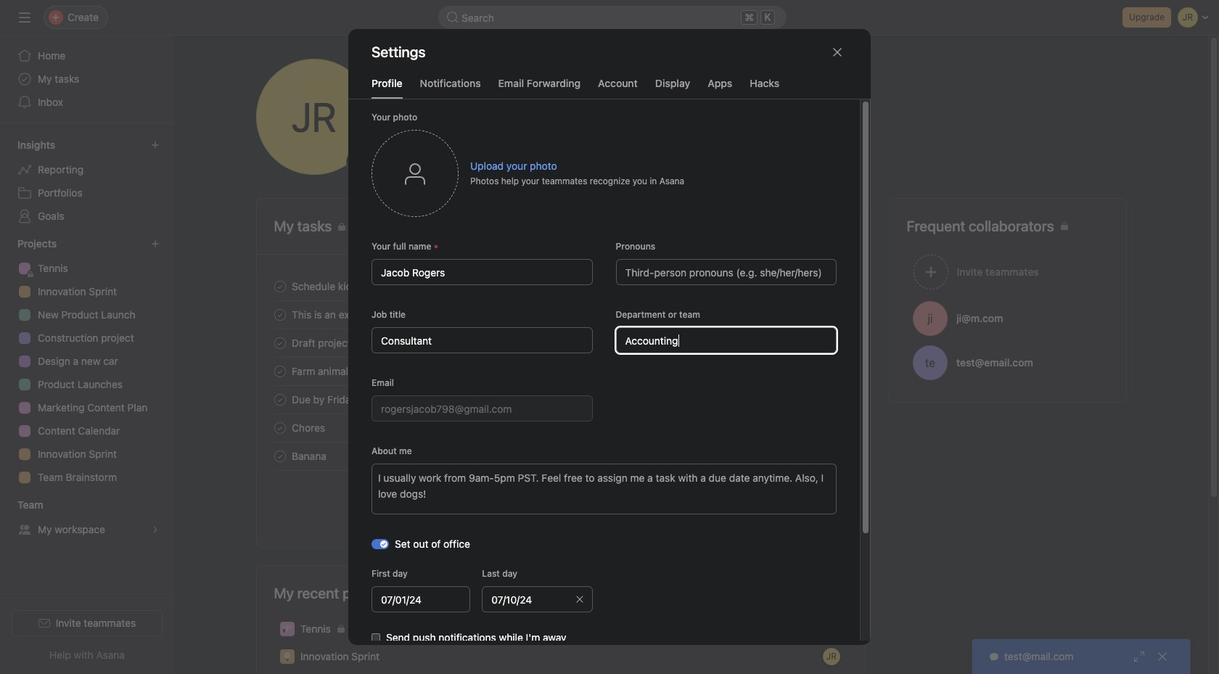 Task type: locate. For each thing, give the bounding box(es) containing it.
settings tab list
[[348, 76, 871, 99]]

4 mark complete image from the top
[[271, 419, 289, 437]]

projects element
[[0, 231, 174, 492]]

4 list item from the top
[[257, 357, 865, 386]]

2 mark complete image from the top
[[271, 363, 289, 380]]

mark complete image for first mark complete checkbox
[[271, 391, 289, 408]]

mark complete image for mark complete option for 1st list item
[[271, 278, 289, 295]]

3 mark complete checkbox from the top
[[271, 334, 289, 352]]

0 horizontal spatial jr image
[[292, 59, 336, 175]]

te image
[[925, 345, 936, 380]]

jr image
[[292, 59, 336, 175], [826, 648, 837, 666]]

mark complete checkbox for fifth list item
[[271, 448, 289, 465]]

Mark complete checkbox
[[271, 391, 289, 408], [271, 419, 289, 437]]

I usually work from 9am-5pm PST. Feel free to assign me a task with a due date anytime. Also, I love dogs! text field
[[372, 464, 837, 515]]

2 mark complete checkbox from the top
[[271, 306, 289, 323]]

mark complete image for 5th list item from the bottom mark complete option
[[271, 363, 289, 380]]

mark complete image for mark complete option corresponding to fifth list item
[[271, 448, 289, 465]]

mark complete image
[[271, 306, 289, 323], [271, 334, 289, 352]]

1 vertical spatial mark complete image
[[271, 334, 289, 352]]

Pronouns text field
[[616, 259, 837, 285]]

4 mark complete checkbox from the top
[[271, 363, 289, 380]]

light_bulb image
[[283, 653, 292, 661]]

Mark complete checkbox
[[271, 278, 289, 295], [271, 306, 289, 323], [271, 334, 289, 352], [271, 363, 289, 380], [271, 448, 289, 465]]

5 mark complete image from the top
[[271, 448, 289, 465]]

Department or team text field
[[616, 327, 837, 354]]

mark complete image
[[271, 278, 289, 295], [271, 363, 289, 380], [271, 391, 289, 408], [271, 419, 289, 437], [271, 448, 289, 465]]

close image
[[1157, 651, 1169, 663]]

switch
[[372, 539, 389, 549]]

1 vertical spatial mark complete checkbox
[[271, 419, 289, 437]]

1 vertical spatial jr image
[[826, 648, 837, 666]]

1 horizontal spatial jr image
[[826, 648, 837, 666]]

dialog
[[348, 29, 871, 674]]

mark complete checkbox for 3rd list item
[[271, 334, 289, 352]]

2 mark complete image from the top
[[271, 334, 289, 352]]

3 mark complete image from the top
[[271, 391, 289, 408]]

1 list item from the top
[[257, 272, 865, 301]]

Email text field
[[372, 396, 593, 422]]

insights element
[[0, 132, 174, 231]]

1 mark complete checkbox from the top
[[271, 278, 289, 295]]

5 mark complete checkbox from the top
[[271, 448, 289, 465]]

None text field
[[372, 587, 471, 613]]

0 vertical spatial mark complete image
[[271, 306, 289, 323]]

ji image
[[928, 301, 933, 336]]

1 mark complete checkbox from the top
[[271, 391, 289, 408]]

Full name text field
[[372, 259, 593, 285]]

close this dialog image
[[832, 46, 844, 58]]

expand test@mail.com image
[[1134, 651, 1146, 663]]

0 vertical spatial mark complete checkbox
[[271, 391, 289, 408]]

jr image inside list item
[[826, 648, 837, 666]]

1 mark complete image from the top
[[271, 278, 289, 295]]

list item
[[257, 272, 865, 301], [257, 301, 865, 329], [257, 329, 865, 357], [257, 357, 865, 386], [257, 442, 865, 470], [257, 616, 865, 643], [257, 643, 865, 671], [257, 671, 865, 674]]

Job title text field
[[372, 327, 593, 354]]

None checkbox
[[372, 634, 380, 643]]



Task type: vqa. For each thing, say whether or not it's contained in the screenshot.
Optional text box
yes



Task type: describe. For each thing, give the bounding box(es) containing it.
2 mark complete checkbox from the top
[[271, 419, 289, 437]]

8 list item from the top
[[257, 671, 865, 674]]

clear date image
[[575, 595, 584, 604]]

7 list item from the top
[[257, 643, 865, 671]]

mark complete checkbox for 7th list item from the bottom of the page
[[271, 306, 289, 323]]

isinverse image
[[447, 12, 459, 23]]

Optional text field
[[482, 587, 593, 613]]

6 list item from the top
[[257, 616, 865, 643]]

hide sidebar image
[[19, 12, 30, 23]]

global element
[[0, 36, 174, 123]]

1 mark complete image from the top
[[271, 306, 289, 323]]

3 list item from the top
[[257, 329, 865, 357]]

2 list item from the top
[[257, 301, 865, 329]]

5 list item from the top
[[257, 442, 865, 470]]

0 vertical spatial jr image
[[292, 59, 336, 175]]

teams element
[[0, 492, 174, 545]]

mark complete checkbox for 1st list item
[[271, 278, 289, 295]]

mark complete checkbox for 5th list item from the bottom
[[271, 363, 289, 380]]

board image
[[283, 625, 292, 634]]

mark complete image for first mark complete checkbox from the bottom of the page
[[271, 419, 289, 437]]



